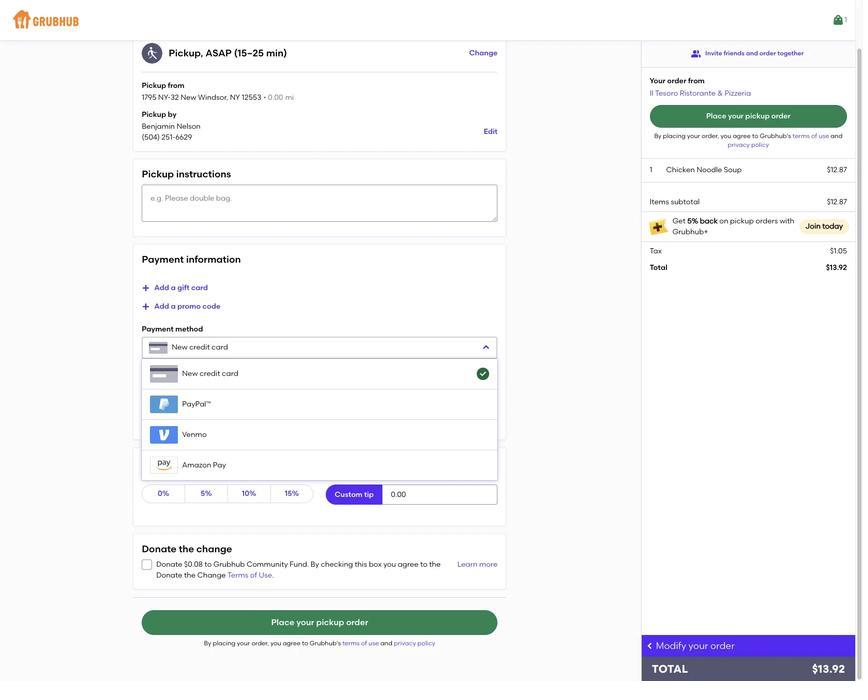 Task type: vqa. For each thing, say whether or not it's contained in the screenshot.
The "160"
no



Task type: describe. For each thing, give the bounding box(es) containing it.
your order from il tesoro ristorante & pizzeria
[[650, 77, 752, 98]]

2 vertical spatial svg image
[[646, 642, 654, 650]]

0 horizontal spatial 1
[[650, 165, 653, 174]]

on pickup orders with grubhub+
[[673, 217, 795, 236]]

min)
[[266, 47, 287, 59]]

amazon
[[182, 461, 211, 470]]

on
[[720, 217, 729, 226]]

ny-
[[158, 93, 171, 102]]

tip inside button
[[364, 490, 374, 499]]

1 vertical spatial use
[[369, 640, 379, 647]]

10% button
[[228, 485, 271, 504]]

of inside by placing your order, you agree to grubhub's terms of use and privacy policy
[[812, 132, 818, 140]]

add a promo code button
[[142, 298, 221, 316]]

add a gift card button
[[142, 279, 208, 298]]

to inside the by checking this box you agree to the donate the change
[[421, 561, 428, 569]]

chicken noodle soup
[[667, 165, 742, 174]]

placing for place your pickup order button for bottommost the privacy policy link
[[213, 640, 236, 647]]

10%
[[242, 490, 256, 498]]

pickup for pickup instructions
[[142, 168, 174, 180]]

agree for bottommost the privacy policy link
[[283, 640, 301, 647]]

5% button
[[185, 485, 228, 504]]

get
[[673, 217, 686, 226]]

main navigation navigation
[[0, 0, 856, 40]]

this
[[355, 561, 367, 569]]

venmo
[[182, 431, 207, 439]]

12553
[[242, 93, 261, 102]]

people icon image
[[691, 49, 702, 59]]

0 horizontal spatial of
[[250, 571, 257, 580]]

$1.05
[[831, 247, 848, 256]]

pickup icon image
[[142, 43, 163, 63]]

place your pickup order button for topmost the privacy policy link
[[650, 105, 848, 128]]

add for add a gift card
[[154, 284, 169, 292]]

&
[[718, 89, 723, 98]]

save
[[156, 413, 174, 422]]

placing for topmost the privacy policy link place your pickup order button
[[663, 132, 686, 140]]

a for tip
[[164, 462, 170, 474]]

noodle
[[697, 165, 723, 174]]

1 vertical spatial $13.92
[[813, 663, 845, 676]]

more
[[479, 561, 498, 569]]

chicken
[[667, 165, 695, 174]]

instructions
[[176, 168, 231, 180]]

nelson
[[177, 122, 201, 131]]

method
[[175, 325, 203, 334]]

15% button
[[270, 485, 314, 504]]

your inside by placing your order, you agree to grubhub's terms of use and privacy policy
[[688, 132, 701, 140]]

order inside your order from il tesoro ristorante & pizzeria
[[668, 77, 687, 85]]

custom
[[335, 490, 363, 499]]

6629
[[176, 133, 192, 142]]

order inside button
[[760, 50, 776, 57]]

say
[[200, 462, 216, 474]]

add a gift card
[[154, 284, 208, 292]]

by
[[168, 110, 177, 119]]

subtotal
[[671, 198, 700, 206]]

15%
[[285, 490, 299, 498]]

$0.08
[[184, 561, 203, 569]]

add a promo code
[[154, 302, 221, 311]]

information
[[186, 254, 241, 265]]

pickup for pickup from 1795 ny-32 new windsor , ny 12553 • 0.00 mi
[[142, 81, 166, 90]]

soup
[[724, 165, 742, 174]]

benjamin
[[142, 122, 175, 131]]

1 vertical spatial place your pickup order
[[271, 618, 368, 628]]

il tesoro ristorante & pizzeria link
[[650, 89, 752, 98]]

(504)
[[142, 133, 160, 142]]

0 vertical spatial svg image
[[482, 344, 491, 352]]

1 vertical spatial privacy policy link
[[394, 640, 436, 647]]

Amount text field
[[382, 485, 498, 505]]

•
[[264, 93, 266, 102]]

subscription badge image
[[648, 217, 669, 237]]

learn
[[458, 561, 478, 569]]

0 vertical spatial privacy policy link
[[728, 141, 770, 149]]

svg image for add a gift card
[[142, 284, 150, 292]]

place for bottommost the privacy policy link
[[271, 618, 295, 628]]

invite friends and order together button
[[691, 44, 804, 63]]

1795
[[142, 93, 157, 102]]

agree for topmost the privacy policy link
[[733, 132, 751, 140]]

place your pickup order button for bottommost the privacy policy link
[[142, 611, 498, 635]]

, inside pickup from 1795 ny-32 new windsor , ny 12553 • 0.00 mi
[[227, 93, 228, 102]]

from inside your order from il tesoro ristorante & pizzeria
[[689, 77, 705, 85]]

agree inside the by checking this box you agree to the donate the change
[[398, 561, 419, 569]]

0 vertical spatial tip
[[173, 462, 185, 474]]

windsor
[[198, 93, 227, 102]]

your
[[650, 77, 666, 85]]

1 vertical spatial svg image
[[479, 370, 488, 378]]

together
[[778, 50, 804, 57]]

use
[[259, 571, 272, 580]]

1 vertical spatial new
[[172, 343, 188, 352]]

save credit card
[[156, 413, 214, 422]]

policy for topmost the privacy policy link
[[752, 141, 770, 149]]

terms
[[228, 571, 249, 580]]

code
[[203, 302, 221, 311]]

1 vertical spatial new credit card
[[182, 369, 239, 378]]

new inside pickup from 1795 ny-32 new windsor , ny 12553 • 0.00 mi
[[181, 93, 196, 102]]

edit
[[484, 127, 498, 136]]

invite
[[706, 50, 723, 57]]

learn more
[[458, 561, 498, 569]]

tesoro
[[655, 89, 678, 98]]

pickup by benjamin nelson (504) 251-6629
[[142, 110, 201, 142]]

you inside the by checking this box you agree to the donate the change
[[384, 561, 396, 569]]

0 vertical spatial by placing your order, you agree to grubhub's terms of use and privacy policy
[[655, 132, 843, 149]]

5% inside button
[[201, 490, 212, 498]]

32
[[171, 93, 179, 102]]

orders
[[756, 217, 778, 226]]

payment for payment method
[[142, 325, 174, 334]]

pickup from 1795 ny-32 new windsor , ny 12553 • 0.00 mi
[[142, 81, 294, 102]]

ristorante
[[680, 89, 716, 98]]

box
[[369, 561, 382, 569]]

modify your order
[[656, 641, 735, 652]]

0 vertical spatial the
[[179, 543, 194, 555]]

grubhub
[[214, 561, 245, 569]]

2 vertical spatial and
[[381, 640, 393, 647]]

251-
[[162, 133, 176, 142]]

1 horizontal spatial 5%
[[688, 217, 699, 226]]

change button
[[469, 44, 498, 62]]

add a tip to say thanks
[[142, 462, 250, 474]]

mi
[[285, 93, 294, 102]]

1 horizontal spatial change
[[469, 48, 498, 57]]

by checking this box you agree to the donate the change
[[156, 561, 441, 580]]

2 vertical spatial new
[[182, 369, 198, 378]]

pay
[[213, 461, 226, 470]]

2 horizontal spatial by
[[655, 132, 662, 140]]

terms of use .
[[228, 571, 274, 580]]

2 vertical spatial by
[[204, 640, 211, 647]]



Task type: locate. For each thing, give the bounding box(es) containing it.
by placing your order, you agree to grubhub's terms of use and privacy policy
[[655, 132, 843, 149], [204, 640, 436, 647]]

terms of use link
[[228, 571, 272, 580]]

policy for bottommost the privacy policy link
[[418, 640, 436, 647]]

2 vertical spatial the
[[184, 571, 196, 580]]

order, for terms of use link corresponding to topmost the privacy policy link
[[702, 132, 720, 140]]

total down tax
[[650, 263, 668, 272]]

credit down paypal™
[[175, 413, 196, 422]]

5% down say
[[201, 490, 212, 498]]

, left ny
[[227, 93, 228, 102]]

1 vertical spatial agree
[[398, 561, 419, 569]]

add left gift
[[154, 284, 169, 292]]

place your pickup order button
[[650, 105, 848, 128], [142, 611, 498, 635]]

add for add a promo code
[[154, 302, 169, 311]]

community
[[247, 561, 288, 569]]

a left gift
[[171, 284, 176, 292]]

1 vertical spatial credit
[[200, 369, 220, 378]]

you for topmost the privacy policy link
[[721, 132, 732, 140]]

payment information
[[142, 254, 241, 265]]

to inside by placing your order, you agree to grubhub's terms of use and privacy policy
[[753, 132, 759, 140]]

new down payment method
[[172, 343, 188, 352]]

1 horizontal spatial tip
[[364, 490, 374, 499]]

payment
[[142, 254, 184, 265], [142, 325, 174, 334]]

Pickup instructions text field
[[142, 185, 498, 222]]

0 vertical spatial by
[[655, 132, 662, 140]]

1 vertical spatial a
[[171, 302, 176, 311]]

donate for donate $0.08 to grubhub community fund.
[[156, 561, 182, 569]]

3 pickup from the top
[[142, 168, 174, 180]]

0 vertical spatial payment
[[142, 254, 184, 265]]

1 horizontal spatial terms of use link
[[793, 132, 831, 140]]

2 horizontal spatial you
[[721, 132, 732, 140]]

custom tip button
[[326, 485, 383, 505]]

svg image left add a gift card at the left
[[142, 284, 150, 292]]

today
[[823, 222, 843, 231]]

friends
[[724, 50, 745, 57]]

0 horizontal spatial terms of use link
[[343, 640, 381, 647]]

you
[[721, 132, 732, 140], [384, 561, 396, 569], [271, 640, 281, 647]]

0 horizontal spatial place
[[271, 618, 295, 628]]

gift
[[178, 284, 190, 292]]

0 horizontal spatial ,
[[201, 47, 203, 59]]

place down &
[[707, 112, 727, 120]]

1 vertical spatial you
[[384, 561, 396, 569]]

0 horizontal spatial and
[[381, 640, 393, 647]]

payment for payment information
[[142, 254, 184, 265]]

1 horizontal spatial place
[[707, 112, 727, 120]]

0 vertical spatial placing
[[663, 132, 686, 140]]

0 vertical spatial credit
[[189, 343, 210, 352]]

tax
[[650, 247, 662, 256]]

0 vertical spatial agree
[[733, 132, 751, 140]]

1 horizontal spatial of
[[361, 640, 367, 647]]

get 5% back
[[673, 217, 718, 226]]

0 vertical spatial add
[[154, 284, 169, 292]]

learn more link
[[455, 560, 498, 581]]

pickup for pickup by benjamin nelson (504) 251-6629
[[142, 110, 166, 119]]

tip right custom
[[364, 490, 374, 499]]

2 vertical spatial svg image
[[144, 415, 150, 421]]

0 horizontal spatial privacy
[[394, 640, 416, 647]]

pickup up benjamin
[[142, 110, 166, 119]]

a for promo
[[171, 302, 176, 311]]

0 vertical spatial new credit card
[[172, 343, 228, 352]]

0 vertical spatial new
[[181, 93, 196, 102]]

new up paypal™
[[182, 369, 198, 378]]

checking
[[321, 561, 353, 569]]

1
[[845, 15, 848, 24], [650, 165, 653, 174]]

by inside the by checking this box you agree to the donate the change
[[311, 561, 319, 569]]

0 horizontal spatial by
[[204, 640, 211, 647]]

2 vertical spatial you
[[271, 640, 281, 647]]

pickup inside on pickup orders with grubhub+
[[730, 217, 754, 226]]

add up '0%'
[[142, 462, 162, 474]]

1 horizontal spatial terms
[[793, 132, 810, 140]]

tip left say
[[173, 462, 185, 474]]

custom tip
[[335, 490, 374, 499]]

tip
[[173, 462, 185, 474], [364, 490, 374, 499]]

1 payment from the top
[[142, 254, 184, 265]]

1 horizontal spatial grubhub's
[[760, 132, 792, 140]]

you inside by placing your order, you agree to grubhub's terms of use and privacy policy
[[721, 132, 732, 140]]

place for topmost the privacy policy link
[[707, 112, 727, 120]]

pickup down (504)
[[142, 168, 174, 180]]

0 vertical spatial pickup
[[142, 81, 166, 90]]

1 vertical spatial 5%
[[201, 490, 212, 498]]

payment up the add a gift card button
[[142, 254, 184, 265]]

5% up grubhub+
[[688, 217, 699, 226]]

total down the modify
[[652, 663, 688, 676]]

0 horizontal spatial by placing your order, you agree to grubhub's terms of use and privacy policy
[[204, 640, 436, 647]]

new right 32
[[181, 93, 196, 102]]

0 vertical spatial ,
[[201, 47, 203, 59]]

use inside by placing your order, you agree to grubhub's terms of use and privacy policy
[[819, 132, 830, 140]]

the left learn
[[429, 561, 441, 569]]

placing inside by placing your order, you agree to grubhub's terms of use and privacy policy
[[663, 132, 686, 140]]

of
[[812, 132, 818, 140], [250, 571, 257, 580], [361, 640, 367, 647]]

1 pickup from the top
[[142, 81, 166, 90]]

terms inside by placing your order, you agree to grubhub's terms of use and privacy policy
[[793, 132, 810, 140]]

a left promo on the left of page
[[171, 302, 176, 311]]

1 horizontal spatial agree
[[398, 561, 419, 569]]

1 vertical spatial and
[[831, 132, 843, 140]]

0 vertical spatial a
[[171, 284, 176, 292]]

fund.
[[290, 561, 309, 569]]

payment left method
[[142, 325, 174, 334]]

privacy policy link
[[728, 141, 770, 149], [394, 640, 436, 647]]

card
[[191, 284, 208, 292], [212, 343, 228, 352], [222, 369, 239, 378], [198, 413, 214, 422]]

credit down method
[[189, 343, 210, 352]]

new
[[181, 93, 196, 102], [172, 343, 188, 352], [182, 369, 198, 378]]

donate inside the by checking this box you agree to the donate the change
[[156, 571, 182, 580]]

1 $12.87 from the top
[[828, 165, 848, 174]]

pizzeria
[[725, 89, 752, 98]]

new credit card down method
[[172, 343, 228, 352]]

and inside by placing your order, you agree to grubhub's terms of use and privacy policy
[[831, 132, 843, 140]]

5%
[[688, 217, 699, 226], [201, 490, 212, 498]]

1 horizontal spatial by
[[311, 561, 319, 569]]

terms for bottommost the privacy policy link
[[343, 640, 360, 647]]

privacy inside by placing your order, you agree to grubhub's terms of use and privacy policy
[[728, 141, 750, 149]]

a inside button
[[171, 284, 176, 292]]

2 vertical spatial of
[[361, 640, 367, 647]]

svg image for add a promo code
[[142, 303, 150, 311]]

a up '0%'
[[164, 462, 170, 474]]

items
[[650, 198, 670, 206]]

1 vertical spatial svg image
[[142, 303, 150, 311]]

1 vertical spatial add
[[154, 302, 169, 311]]

pickup up "1795"
[[142, 81, 166, 90]]

1 vertical spatial pickup
[[142, 110, 166, 119]]

0 vertical spatial svg image
[[142, 284, 150, 292]]

back
[[700, 217, 718, 226]]

terms of use link for bottommost the privacy policy link
[[343, 640, 381, 647]]

0 horizontal spatial 5%
[[201, 490, 212, 498]]

0 horizontal spatial you
[[271, 640, 281, 647]]

pickup , asap (15–25 min)
[[169, 47, 287, 59]]

$13.92
[[827, 263, 848, 272], [813, 663, 845, 676]]

pickup inside pickup from 1795 ny-32 new windsor , ny 12553 • 0.00 mi
[[142, 81, 166, 90]]

change inside the by checking this box you agree to the donate the change
[[197, 571, 226, 580]]

1 vertical spatial tip
[[364, 490, 374, 499]]

2 horizontal spatial of
[[812, 132, 818, 140]]

terms for topmost the privacy policy link
[[793, 132, 810, 140]]

1 horizontal spatial place your pickup order
[[707, 112, 791, 120]]

0 vertical spatial change
[[469, 48, 498, 57]]

agree inside by placing your order, you agree to grubhub's terms of use and privacy policy
[[733, 132, 751, 140]]

.
[[272, 571, 274, 580]]

pickup inside pickup by benjamin nelson (504) 251-6629
[[142, 110, 166, 119]]

0% button
[[142, 485, 185, 504]]

svg image down the add a gift card button
[[142, 303, 150, 311]]

1 horizontal spatial by placing your order, you agree to grubhub's terms of use and privacy policy
[[655, 132, 843, 149]]

0 vertical spatial place your pickup order
[[707, 112, 791, 120]]

2 pickup from the top
[[142, 110, 166, 119]]

il
[[650, 89, 654, 98]]

1 vertical spatial total
[[652, 663, 688, 676]]

0 horizontal spatial terms
[[343, 640, 360, 647]]

pickup instructions
[[142, 168, 231, 180]]

pickup
[[142, 81, 166, 90], [142, 110, 166, 119], [142, 168, 174, 180]]

promo
[[178, 302, 201, 311]]

add inside button
[[154, 302, 169, 311]]

new credit card
[[172, 343, 228, 352], [182, 369, 239, 378]]

1 vertical spatial the
[[429, 561, 441, 569]]

amazon pay
[[182, 461, 226, 470]]

1 horizontal spatial use
[[819, 132, 830, 140]]

place down .
[[271, 618, 295, 628]]

0.00
[[268, 93, 283, 102]]

0 vertical spatial place your pickup order button
[[650, 105, 848, 128]]

paypal™
[[182, 400, 211, 409]]

from up 32
[[168, 81, 185, 90]]

0 vertical spatial privacy
[[728, 141, 750, 149]]

1 vertical spatial ,
[[227, 93, 228, 102]]

from inside pickup from 1795 ny-32 new windsor , ny 12553 • 0.00 mi
[[168, 81, 185, 90]]

privacy for topmost the privacy policy link
[[728, 141, 750, 149]]

terms of use link
[[793, 132, 831, 140], [343, 640, 381, 647]]

0 vertical spatial of
[[812, 132, 818, 140]]

2 vertical spatial donate
[[156, 571, 182, 580]]

1 inside button
[[845, 15, 848, 24]]

1 horizontal spatial place your pickup order button
[[650, 105, 848, 128]]

0%
[[158, 490, 169, 498]]

svg image inside the add a promo code button
[[142, 303, 150, 311]]

new credit card up paypal™
[[182, 369, 239, 378]]

by
[[655, 132, 662, 140], [311, 561, 319, 569], [204, 640, 211, 647]]

change
[[469, 48, 498, 57], [197, 571, 226, 580]]

2 $12.87 from the top
[[828, 198, 848, 206]]

change
[[197, 543, 232, 555]]

items subtotal
[[650, 198, 700, 206]]

1 vertical spatial $12.87
[[828, 198, 848, 206]]

join today
[[806, 222, 843, 231]]

donate for donate the change
[[142, 543, 177, 555]]

agree
[[733, 132, 751, 140], [398, 561, 419, 569], [283, 640, 301, 647]]

add for add a tip to say thanks
[[142, 462, 162, 474]]

to
[[753, 132, 759, 140], [188, 462, 197, 474], [205, 561, 212, 569], [421, 561, 428, 569], [302, 640, 308, 647]]

svg image
[[482, 344, 491, 352], [479, 370, 488, 378], [646, 642, 654, 650]]

terms of use link for topmost the privacy policy link
[[793, 132, 831, 140]]

from
[[689, 77, 705, 85], [168, 81, 185, 90]]

1 vertical spatial by
[[311, 561, 319, 569]]

0 horizontal spatial tip
[[173, 462, 185, 474]]

with
[[780, 217, 795, 226]]

use
[[819, 132, 830, 140], [369, 640, 379, 647]]

a inside button
[[171, 302, 176, 311]]

1 vertical spatial terms of use link
[[343, 640, 381, 647]]

you for bottommost the privacy policy link
[[271, 640, 281, 647]]

, left asap
[[201, 47, 203, 59]]

1 vertical spatial payment
[[142, 325, 174, 334]]

policy inside by placing your order, you agree to grubhub's terms of use and privacy policy
[[752, 141, 770, 149]]

1 horizontal spatial from
[[689, 77, 705, 85]]

from up ristorante
[[689, 77, 705, 85]]

0 vertical spatial $13.92
[[827, 263, 848, 272]]

0 horizontal spatial place your pickup order button
[[142, 611, 498, 635]]

,
[[201, 47, 203, 59], [227, 93, 228, 102]]

a for gift
[[171, 284, 176, 292]]

1 vertical spatial change
[[197, 571, 226, 580]]

edit button
[[484, 123, 498, 142]]

svg image
[[142, 284, 150, 292], [142, 303, 150, 311], [144, 415, 150, 421]]

asap
[[206, 47, 232, 59]]

1 vertical spatial of
[[250, 571, 257, 580]]

2 vertical spatial credit
[[175, 413, 196, 422]]

join
[[806, 222, 821, 231]]

and inside invite friends and order together button
[[747, 50, 759, 57]]

payment method
[[142, 325, 203, 334]]

1 vertical spatial grubhub's
[[310, 640, 341, 647]]

add inside button
[[154, 284, 169, 292]]

the down $0.08
[[184, 571, 196, 580]]

and
[[747, 50, 759, 57], [831, 132, 843, 140], [381, 640, 393, 647]]

order
[[760, 50, 776, 57], [668, 77, 687, 85], [772, 112, 791, 120], [346, 618, 368, 628], [711, 641, 735, 652]]

0 horizontal spatial from
[[168, 81, 185, 90]]

2 vertical spatial agree
[[283, 640, 301, 647]]

invite friends and order together
[[706, 50, 804, 57]]

1 horizontal spatial policy
[[752, 141, 770, 149]]

the up $0.08
[[179, 543, 194, 555]]

order, for terms of use link related to bottommost the privacy policy link
[[252, 640, 269, 647]]

2 payment from the top
[[142, 325, 174, 334]]

ny
[[230, 93, 240, 102]]

1 vertical spatial by placing your order, you agree to grubhub's terms of use and privacy policy
[[204, 640, 436, 647]]

0 vertical spatial terms of use link
[[793, 132, 831, 140]]

0 vertical spatial policy
[[752, 141, 770, 149]]

0 horizontal spatial change
[[197, 571, 226, 580]]

credit up paypal™
[[200, 369, 220, 378]]

1 horizontal spatial 1
[[845, 15, 848, 24]]

add down the add a gift card button
[[154, 302, 169, 311]]

1 horizontal spatial you
[[384, 561, 396, 569]]

credit
[[189, 343, 210, 352], [200, 369, 220, 378], [175, 413, 196, 422]]

0 horizontal spatial privacy policy link
[[394, 640, 436, 647]]

svg image left save
[[144, 415, 150, 421]]

1 vertical spatial 1
[[650, 165, 653, 174]]

1 vertical spatial placing
[[213, 640, 236, 647]]

0 vertical spatial $12.87
[[828, 165, 848, 174]]

modify
[[656, 641, 687, 652]]

1 vertical spatial order,
[[252, 640, 269, 647]]

2 vertical spatial pickup
[[142, 168, 174, 180]]

svg image inside the add a gift card button
[[142, 284, 150, 292]]

privacy for bottommost the privacy policy link
[[394, 640, 416, 647]]

0 vertical spatial total
[[650, 263, 668, 272]]

order, inside by placing your order, you agree to grubhub's terms of use and privacy policy
[[702, 132, 720, 140]]

card inside button
[[191, 284, 208, 292]]



